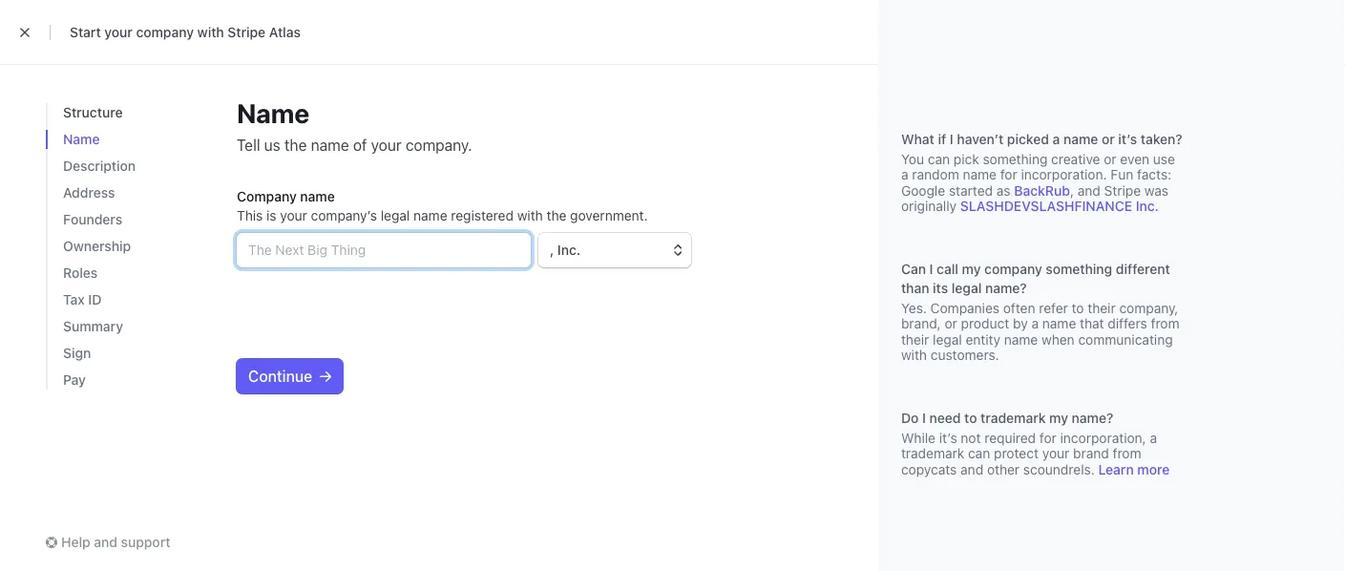 Task type: describe. For each thing, give the bounding box(es) containing it.
this
[[237, 208, 263, 224]]

use
[[1154, 151, 1176, 167]]

than
[[902, 280, 930, 296]]

company.
[[406, 136, 472, 154]]

inc.
[[1137, 198, 1160, 214]]

support
[[121, 534, 171, 550]]

2 vertical spatial legal
[[933, 331, 963, 347]]

companies
[[931, 300, 1000, 316]]

1 vertical spatial to
[[965, 410, 978, 426]]

a inside you can pick something creative or even use a random name for incorporation. fun facts: google started as
[[902, 167, 909, 182]]

registered
[[451, 208, 514, 224]]

while it's not required for incorporation, a trademark can protect your brand from copycats and other scoundrels.
[[902, 430, 1158, 477]]

i for need
[[923, 410, 927, 426]]

name link
[[63, 130, 100, 149]]

is
[[267, 208, 277, 224]]

from inside while it's not required for incorporation, a trademark can protect your brand from copycats and other scoundrels.
[[1113, 446, 1142, 461]]

company
[[237, 189, 297, 204]]

start your company with stripe atlas
[[70, 24, 301, 40]]

as
[[997, 182, 1011, 198]]

google
[[902, 182, 946, 198]]

or inside can i call my company something different than its legal name? yes. companies often refer to their company, brand, or product by a name that differs from their legal entity name when communicating with customers.
[[945, 316, 958, 331]]

Company name text field
[[237, 233, 531, 267]]

0 horizontal spatial stripe
[[228, 24, 266, 40]]

,
[[1071, 182, 1075, 198]]

and for stripe
[[1078, 182, 1101, 198]]

help and support
[[61, 534, 171, 550]]

and for support
[[94, 534, 117, 550]]

with inside can i call my company something different than its legal name? yes. companies often refer to their company, brand, or product by a name that differs from their legal entity name when communicating with customers.
[[902, 347, 928, 363]]

differs
[[1108, 316, 1148, 331]]

yes.
[[902, 300, 927, 316]]

your right start
[[104, 24, 133, 40]]

slashdevslashfinance inc.
[[961, 198, 1160, 214]]

name down the often
[[1005, 331, 1039, 347]]

legal inside company name this is your company's legal name registered with the government.
[[381, 208, 410, 224]]

name up creative
[[1064, 131, 1099, 147]]

or inside you can pick something creative or even use a random name for incorporation. fun facts: google started as
[[1105, 151, 1117, 167]]

the inside company name this is your company's legal name registered with the government.
[[547, 208, 567, 224]]

name left registered
[[414, 208, 448, 224]]

us
[[264, 136, 281, 154]]

can inside you can pick something creative or even use a random name for incorporation. fun facts: google started as
[[928, 151, 951, 167]]

that
[[1080, 316, 1105, 331]]

started
[[949, 182, 993, 198]]

creative
[[1052, 151, 1101, 167]]

random
[[913, 167, 960, 182]]

name for name
[[63, 131, 100, 147]]

0 vertical spatial or
[[1102, 131, 1115, 147]]

company,
[[1120, 300, 1179, 316]]

1 horizontal spatial my
[[1050, 410, 1069, 426]]

atlas
[[269, 24, 301, 40]]

name up company's
[[300, 189, 335, 204]]

picked
[[1008, 131, 1050, 147]]

a inside can i call my company something different than its legal name? yes. companies often refer to their company, brand, or product by a name that differs from their legal entity name when communicating with customers.
[[1032, 316, 1039, 331]]

copycats
[[902, 461, 957, 477]]

incorporation,
[[1061, 430, 1147, 446]]

different
[[1117, 261, 1171, 277]]

refer
[[1040, 300, 1069, 316]]

0 vertical spatial trademark
[[981, 410, 1046, 426]]

do
[[902, 410, 919, 426]]

can
[[902, 261, 927, 277]]

something inside can i call my company something different than its legal name? yes. companies often refer to their company, brand, or product by a name that differs from their legal entity name when communicating with customers.
[[1046, 261, 1113, 277]]

0 horizontal spatial company
[[136, 24, 194, 40]]

government.
[[570, 208, 648, 224]]

need
[[930, 410, 961, 426]]

my inside can i call my company something different than its legal name? yes. companies often refer to their company, brand, or product by a name that differs from their legal entity name when communicating with customers.
[[963, 261, 982, 277]]

incorporation.
[[1022, 167, 1108, 182]]

a up creative
[[1053, 131, 1061, 147]]

tell
[[237, 136, 260, 154]]

protect
[[994, 446, 1039, 461]]

help
[[61, 534, 90, 550]]

backrub
[[1015, 182, 1071, 198]]

brand,
[[902, 316, 942, 331]]

by
[[1014, 316, 1029, 331]]

taken?
[[1141, 131, 1183, 147]]

when
[[1042, 331, 1075, 347]]

learn more
[[1099, 461, 1170, 477]]

do i need to trademark my name?
[[902, 410, 1114, 426]]

continue
[[248, 367, 312, 385]]

svg image
[[320, 371, 332, 382]]

if
[[939, 131, 947, 147]]

backrub link
[[1015, 182, 1071, 198]]

learn
[[1099, 461, 1135, 477]]

even
[[1121, 151, 1150, 167]]

something inside you can pick something creative or even use a random name for incorporation. fun facts: google started as
[[983, 151, 1048, 167]]



Task type: vqa. For each thing, say whether or not it's contained in the screenshot.
rightmost The Oct
no



Task type: locate. For each thing, give the bounding box(es) containing it.
0 horizontal spatial to
[[965, 410, 978, 426]]

call
[[937, 261, 959, 277]]

1 horizontal spatial their
[[1088, 300, 1116, 316]]

0 vertical spatial name
[[237, 97, 310, 128]]

0 horizontal spatial from
[[1113, 446, 1142, 461]]

i for call
[[930, 261, 934, 277]]

you can pick something creative or even use a random name for incorporation. fun facts: google started as
[[902, 151, 1176, 198]]

0 vertical spatial stripe
[[228, 24, 266, 40]]

you
[[902, 151, 925, 167]]

other
[[988, 461, 1020, 477]]

1 vertical spatial with
[[517, 208, 543, 224]]

with down brand, on the right bottom
[[902, 347, 928, 363]]

1 vertical spatial name
[[63, 131, 100, 147]]

my up while it's not required for incorporation, a trademark can protect your brand from copycats and other scoundrels.
[[1050, 410, 1069, 426]]

0 vertical spatial the
[[285, 136, 307, 154]]

1 vertical spatial trademark
[[902, 446, 965, 461]]

what if i haven't picked a name or it's taken?
[[902, 131, 1183, 147]]

, and stripe was originally
[[902, 182, 1169, 214]]

stripe down even
[[1105, 182, 1142, 198]]

to up not
[[965, 410, 978, 426]]

1 vertical spatial their
[[902, 331, 930, 347]]

can i call my company something different than its legal name? yes. companies often refer to their company, brand, or product by a name that differs from their legal entity name when communicating with customers.
[[902, 261, 1180, 363]]

name left 'of' at the left of page
[[311, 136, 349, 154]]

product
[[962, 316, 1010, 331]]

1 vertical spatial or
[[1105, 151, 1117, 167]]

facts:
[[1138, 167, 1172, 182]]

name inside you can pick something creative or even use a random name for incorporation. fun facts: google started as
[[963, 167, 997, 182]]

it's inside while it's not required for incorporation, a trademark can protect your brand from copycats and other scoundrels.
[[940, 430, 958, 446]]

0 vertical spatial for
[[1001, 167, 1018, 182]]

continue button
[[237, 359, 343, 394]]

or up fun
[[1102, 131, 1115, 147]]

help and support link
[[46, 533, 171, 552]]

originally
[[902, 198, 957, 214]]

0 vertical spatial with
[[197, 24, 224, 40]]

can down if
[[928, 151, 951, 167]]

legal up companies
[[952, 280, 982, 296]]

trademark inside while it's not required for incorporation, a trademark can protect your brand from copycats and other scoundrels.
[[902, 446, 965, 461]]

and inside , and stripe was originally
[[1078, 182, 1101, 198]]

0 horizontal spatial their
[[902, 331, 930, 347]]

i inside can i call my company something different than its legal name? yes. companies often refer to their company, brand, or product by a name that differs from their legal entity name when communicating with customers.
[[930, 261, 934, 277]]

0 vertical spatial to
[[1072, 300, 1085, 316]]

1 horizontal spatial with
[[517, 208, 543, 224]]

i right do on the right of the page
[[923, 410, 927, 426]]

it's up even
[[1119, 131, 1138, 147]]

0 vertical spatial legal
[[381, 208, 410, 224]]

1 horizontal spatial name
[[237, 97, 310, 128]]

1 horizontal spatial it's
[[1119, 131, 1138, 147]]

1 horizontal spatial company
[[985, 261, 1043, 277]]

1 vertical spatial from
[[1113, 446, 1142, 461]]

slashdevslashfinance inc. link
[[961, 198, 1160, 214]]

0 vertical spatial my
[[963, 261, 982, 277]]

0 horizontal spatial name?
[[986, 280, 1028, 296]]

0 vertical spatial it's
[[1119, 131, 1138, 147]]

name inside "name tell us the name of your company."
[[237, 97, 310, 128]]

with right registered
[[517, 208, 543, 224]]

stripe inside , and stripe was originally
[[1105, 182, 1142, 198]]

2 vertical spatial or
[[945, 316, 958, 331]]

with
[[197, 24, 224, 40], [517, 208, 543, 224], [902, 347, 928, 363]]

0 horizontal spatial trademark
[[902, 446, 965, 461]]

1 vertical spatial it's
[[940, 430, 958, 446]]

0 vertical spatial can
[[928, 151, 951, 167]]

a
[[1053, 131, 1061, 147], [902, 167, 909, 182], [1032, 316, 1039, 331], [1151, 430, 1158, 446]]

it's down need
[[940, 430, 958, 446]]

name? inside can i call my company something different than its legal name? yes. companies often refer to their company, brand, or product by a name that differs from their legal entity name when communicating with customers.
[[986, 280, 1028, 296]]

a right by
[[1032, 316, 1039, 331]]

structure link
[[63, 103, 123, 122]]

was
[[1145, 182, 1169, 198]]

0 horizontal spatial it's
[[940, 430, 958, 446]]

0 horizontal spatial the
[[285, 136, 307, 154]]

2 horizontal spatial i
[[950, 131, 954, 147]]

company's
[[311, 208, 377, 224]]

what
[[902, 131, 935, 147]]

0 horizontal spatial for
[[1001, 167, 1018, 182]]

2 vertical spatial and
[[94, 534, 117, 550]]

structure
[[63, 105, 123, 120]]

0 vertical spatial something
[[983, 151, 1048, 167]]

trademark down need
[[902, 446, 965, 461]]

required
[[985, 430, 1037, 446]]

with left atlas
[[197, 24, 224, 40]]

from inside can i call my company something different than its legal name? yes. companies often refer to their company, brand, or product by a name that differs from their legal entity name when communicating with customers.
[[1152, 316, 1180, 331]]

legal up the 'company name' text box
[[381, 208, 410, 224]]

your inside "name tell us the name of your company."
[[371, 136, 402, 154]]

legal left entity
[[933, 331, 963, 347]]

their up "communicating"
[[1088, 300, 1116, 316]]

your right 'of' at the left of page
[[371, 136, 402, 154]]

1 horizontal spatial name?
[[1072, 410, 1114, 426]]

start
[[70, 24, 101, 40]]

company up the often
[[985, 261, 1043, 277]]

can inside while it's not required for incorporation, a trademark can protect your brand from copycats and other scoundrels.
[[969, 446, 991, 461]]

haven't
[[958, 131, 1004, 147]]

learn more link
[[1099, 461, 1170, 477]]

and right help
[[94, 534, 117, 550]]

or left even
[[1105, 151, 1117, 167]]

more
[[1138, 461, 1170, 477]]

and left other
[[961, 461, 984, 477]]

something
[[983, 151, 1048, 167], [1046, 261, 1113, 277]]

not
[[961, 430, 982, 446]]

something down picked
[[983, 151, 1048, 167]]

1 vertical spatial name?
[[1072, 410, 1114, 426]]

often
[[1004, 300, 1036, 316]]

and inside while it's not required for incorporation, a trademark can protect your brand from copycats and other scoundrels.
[[961, 461, 984, 477]]

your right 'is'
[[280, 208, 307, 224]]

the left "government."
[[547, 208, 567, 224]]

its
[[933, 280, 949, 296]]

0 vertical spatial from
[[1152, 316, 1180, 331]]

0 horizontal spatial i
[[923, 410, 927, 426]]

0 horizontal spatial name
[[63, 131, 100, 147]]

1 horizontal spatial to
[[1072, 300, 1085, 316]]

the right us
[[285, 136, 307, 154]]

company name this is your company's legal name registered with the government.
[[237, 189, 648, 224]]

0 horizontal spatial can
[[928, 151, 951, 167]]

a left 'random'
[[902, 167, 909, 182]]

name inside "name tell us the name of your company."
[[311, 136, 349, 154]]

name? up the often
[[986, 280, 1028, 296]]

2 horizontal spatial with
[[902, 347, 928, 363]]

legal
[[381, 208, 410, 224], [952, 280, 982, 296], [933, 331, 963, 347]]

trademark up required at the bottom right of page
[[981, 410, 1046, 426]]

the inside "name tell us the name of your company."
[[285, 136, 307, 154]]

to inside can i call my company something different than its legal name? yes. companies often refer to their company, brand, or product by a name that differs from their legal entity name when communicating with customers.
[[1072, 300, 1085, 316]]

their down yes.
[[902, 331, 930, 347]]

2 horizontal spatial and
[[1078, 182, 1101, 198]]

1 horizontal spatial the
[[547, 208, 567, 224]]

a inside while it's not required for incorporation, a trademark can protect your brand from copycats and other scoundrels.
[[1151, 430, 1158, 446]]

1 horizontal spatial stripe
[[1105, 182, 1142, 198]]

for inside you can pick something creative or even use a random name for incorporation. fun facts: google started as
[[1001, 167, 1018, 182]]

i right if
[[950, 131, 954, 147]]

customers.
[[931, 347, 1000, 363]]

something up refer
[[1046, 261, 1113, 277]]

scoundrels.
[[1024, 461, 1095, 477]]

1 vertical spatial legal
[[952, 280, 982, 296]]

and right ,
[[1078, 182, 1101, 198]]

1 vertical spatial my
[[1050, 410, 1069, 426]]

1 horizontal spatial and
[[961, 461, 984, 477]]

1 vertical spatial for
[[1040, 430, 1057, 446]]

or right brand, on the right bottom
[[945, 316, 958, 331]]

your inside while it's not required for incorporation, a trademark can protect your brand from copycats and other scoundrels.
[[1043, 446, 1070, 461]]

with inside company name this is your company's legal name registered with the government.
[[517, 208, 543, 224]]

0 vertical spatial company
[[136, 24, 194, 40]]

2 vertical spatial with
[[902, 347, 928, 363]]

company inside can i call my company something different than its legal name? yes. companies often refer to their company, brand, or product by a name that differs from their legal entity name when communicating with customers.
[[985, 261, 1043, 277]]

name
[[237, 97, 310, 128], [63, 131, 100, 147]]

slashdevslashfinance
[[961, 198, 1133, 214]]

1 vertical spatial company
[[985, 261, 1043, 277]]

a up more
[[1151, 430, 1158, 446]]

1 vertical spatial i
[[930, 261, 934, 277]]

to
[[1072, 300, 1085, 316], [965, 410, 978, 426]]

to right refer
[[1072, 300, 1085, 316]]

name? up incorporation,
[[1072, 410, 1114, 426]]

trademark
[[981, 410, 1046, 426], [902, 446, 965, 461]]

for inside while it's not required for incorporation, a trademark can protect your brand from copycats and other scoundrels.
[[1040, 430, 1057, 446]]

entity
[[966, 331, 1001, 347]]

communicating
[[1079, 331, 1174, 347]]

name?
[[986, 280, 1028, 296], [1072, 410, 1114, 426]]

0 horizontal spatial my
[[963, 261, 982, 277]]

while
[[902, 430, 936, 446]]

0 horizontal spatial with
[[197, 24, 224, 40]]

i left call
[[930, 261, 934, 277]]

from
[[1152, 316, 1180, 331], [1113, 446, 1142, 461]]

my right call
[[963, 261, 982, 277]]

fun
[[1111, 167, 1134, 182]]

company
[[136, 24, 194, 40], [985, 261, 1043, 277]]

stripe left atlas
[[228, 24, 266, 40]]

it's
[[1119, 131, 1138, 147], [940, 430, 958, 446]]

company right start
[[136, 24, 194, 40]]

0 vertical spatial name?
[[986, 280, 1028, 296]]

of
[[353, 136, 367, 154]]

0 horizontal spatial and
[[94, 534, 117, 550]]

brand
[[1074, 446, 1110, 461]]

name left that
[[1043, 316, 1077, 331]]

name up us
[[237, 97, 310, 128]]

1 horizontal spatial trademark
[[981, 410, 1046, 426]]

1 horizontal spatial for
[[1040, 430, 1057, 446]]

your inside company name this is your company's legal name registered with the government.
[[280, 208, 307, 224]]

stripe
[[228, 24, 266, 40], [1105, 182, 1142, 198]]

and
[[1078, 182, 1101, 198], [961, 461, 984, 477], [94, 534, 117, 550]]

can left protect
[[969, 446, 991, 461]]

your left the brand
[[1043, 446, 1070, 461]]

1 vertical spatial stripe
[[1105, 182, 1142, 198]]

1 horizontal spatial from
[[1152, 316, 1180, 331]]

1 vertical spatial the
[[547, 208, 567, 224]]

name
[[1064, 131, 1099, 147], [311, 136, 349, 154], [963, 167, 997, 182], [300, 189, 335, 204], [414, 208, 448, 224], [1043, 316, 1077, 331], [1005, 331, 1039, 347]]

1 vertical spatial something
[[1046, 261, 1113, 277]]

2 vertical spatial i
[[923, 410, 927, 426]]

their
[[1088, 300, 1116, 316], [902, 331, 930, 347]]

name down structure link
[[63, 131, 100, 147]]

name for name tell us the name of your company.
[[237, 97, 310, 128]]

0 vertical spatial their
[[1088, 300, 1116, 316]]

your
[[104, 24, 133, 40], [371, 136, 402, 154], [280, 208, 307, 224], [1043, 446, 1070, 461]]

name down 'haven't'
[[963, 167, 997, 182]]

0 vertical spatial and
[[1078, 182, 1101, 198]]

pick
[[954, 151, 980, 167]]

1 horizontal spatial can
[[969, 446, 991, 461]]

my
[[963, 261, 982, 277], [1050, 410, 1069, 426]]

i
[[950, 131, 954, 147], [930, 261, 934, 277], [923, 410, 927, 426]]

1 horizontal spatial i
[[930, 261, 934, 277]]

or
[[1102, 131, 1115, 147], [1105, 151, 1117, 167], [945, 316, 958, 331]]

1 vertical spatial can
[[969, 446, 991, 461]]

name tell us the name of your company.
[[237, 97, 472, 154]]

1 vertical spatial and
[[961, 461, 984, 477]]

can
[[928, 151, 951, 167], [969, 446, 991, 461]]

0 vertical spatial i
[[950, 131, 954, 147]]

the
[[285, 136, 307, 154], [547, 208, 567, 224]]



